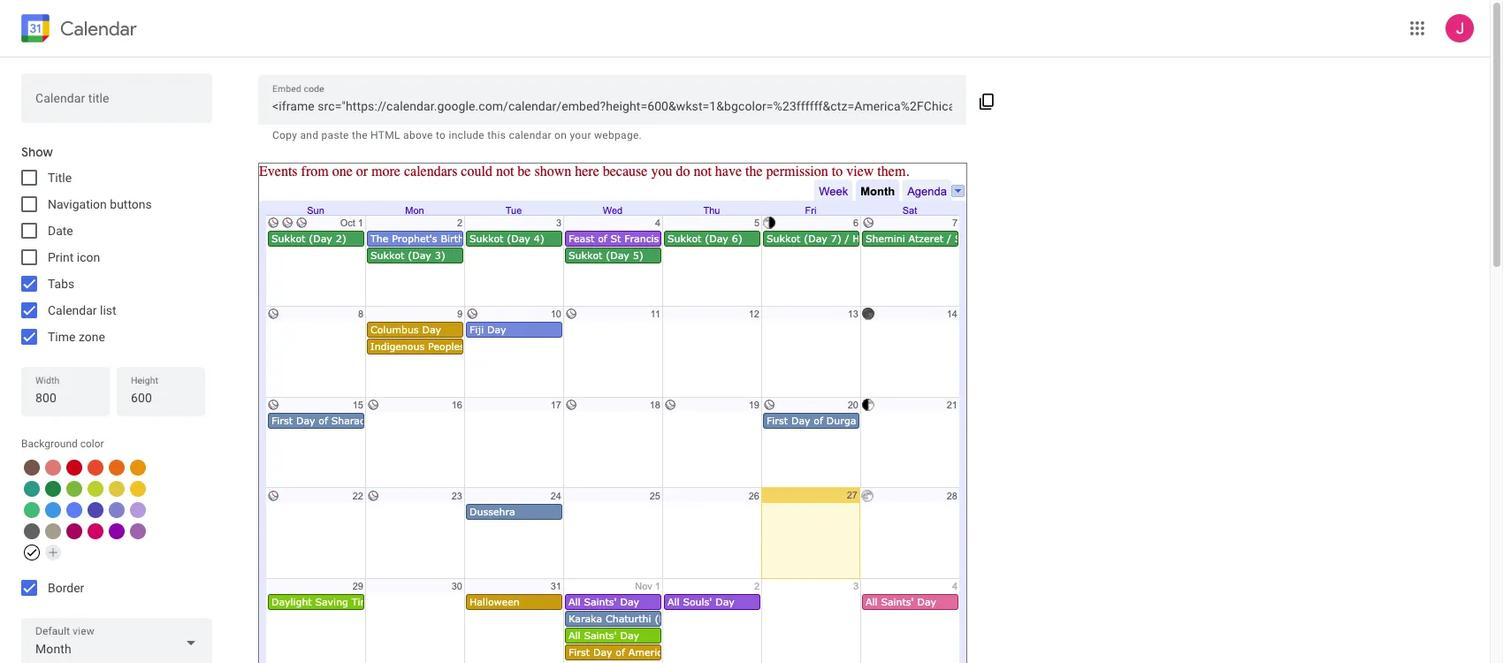 Task type: locate. For each thing, give the bounding box(es) containing it.
flamingo menu item
[[45, 460, 61, 476]]

webpage.
[[594, 129, 642, 142]]

your
[[570, 129, 592, 142]]

calendar
[[509, 129, 552, 142]]

html
[[371, 129, 401, 142]]

lavender menu item
[[109, 502, 125, 518]]

border
[[48, 581, 84, 595]]

eucalyptus menu item
[[24, 481, 40, 497]]

pumpkin menu item
[[109, 460, 125, 476]]

to
[[436, 129, 446, 142]]

None number field
[[35, 386, 96, 410], [131, 386, 191, 410], [35, 386, 96, 410], [131, 386, 191, 410]]

graphite menu item
[[24, 524, 40, 540]]

print
[[48, 250, 74, 265]]

background
[[21, 438, 78, 450]]

sage menu item
[[24, 502, 40, 518]]

navigation buttons
[[48, 197, 152, 211]]

copy
[[272, 129, 297, 142]]

wisteria menu item
[[130, 502, 146, 518]]

calendar for calendar
[[60, 16, 137, 40]]

banana menu item
[[130, 481, 146, 497]]

and
[[300, 129, 319, 142]]

list
[[100, 303, 116, 318]]

include
[[449, 129, 485, 142]]

avocado menu item
[[88, 481, 104, 497]]

None text field
[[35, 92, 198, 117]]

the
[[352, 129, 368, 142]]

0 vertical spatial calendar
[[60, 16, 137, 40]]

calendar
[[60, 16, 137, 40], [48, 303, 97, 318]]

navigation
[[48, 197, 107, 211]]

tabs
[[48, 277, 75, 291]]

time zone
[[48, 330, 105, 344]]

print icon
[[48, 250, 100, 265]]

on
[[555, 129, 567, 142]]

time
[[48, 330, 76, 344]]

grape menu item
[[109, 524, 125, 540]]

None text field
[[272, 94, 953, 119]]

None field
[[21, 618, 212, 663]]

1 vertical spatial calendar
[[48, 303, 97, 318]]

above
[[403, 129, 433, 142]]

zone
[[79, 330, 105, 344]]

date
[[48, 224, 73, 238]]



Task type: describe. For each thing, give the bounding box(es) containing it.
citron menu item
[[109, 481, 125, 497]]

cherry blossom menu item
[[88, 524, 104, 540]]

content_copy
[[979, 93, 997, 111]]

this
[[488, 129, 506, 142]]

birch menu item
[[45, 524, 61, 540]]

calendar link
[[18, 11, 137, 50]]

calendar for calendar list
[[48, 303, 97, 318]]

basil menu item
[[45, 481, 61, 497]]

cocoa menu item
[[24, 460, 40, 476]]

tangerine menu item
[[88, 460, 104, 476]]

content_copy button
[[967, 79, 1008, 121]]

show
[[21, 144, 53, 160]]

amethyst menu item
[[130, 524, 146, 540]]

copy and paste the html above to include this calendar on your webpage.
[[272, 129, 642, 142]]

tomato menu item
[[66, 460, 82, 476]]

blueberry menu item
[[88, 502, 104, 518]]

mango menu item
[[130, 460, 146, 476]]

background color
[[21, 438, 104, 450]]

cobalt menu item
[[66, 502, 82, 518]]

buttons
[[110, 197, 152, 211]]

calendar list
[[48, 303, 116, 318]]

icon
[[77, 250, 100, 265]]

add custom color menu item
[[45, 545, 61, 561]]

paste
[[322, 129, 349, 142]]

peacock menu item
[[45, 502, 61, 518]]

radicchio menu item
[[66, 524, 82, 540]]

calendar color menu item
[[24, 545, 40, 561]]

pistachio menu item
[[66, 481, 82, 497]]

title
[[48, 171, 72, 185]]

color
[[80, 438, 104, 450]]



Task type: vqa. For each thing, say whether or not it's contained in the screenshot.
15
no



